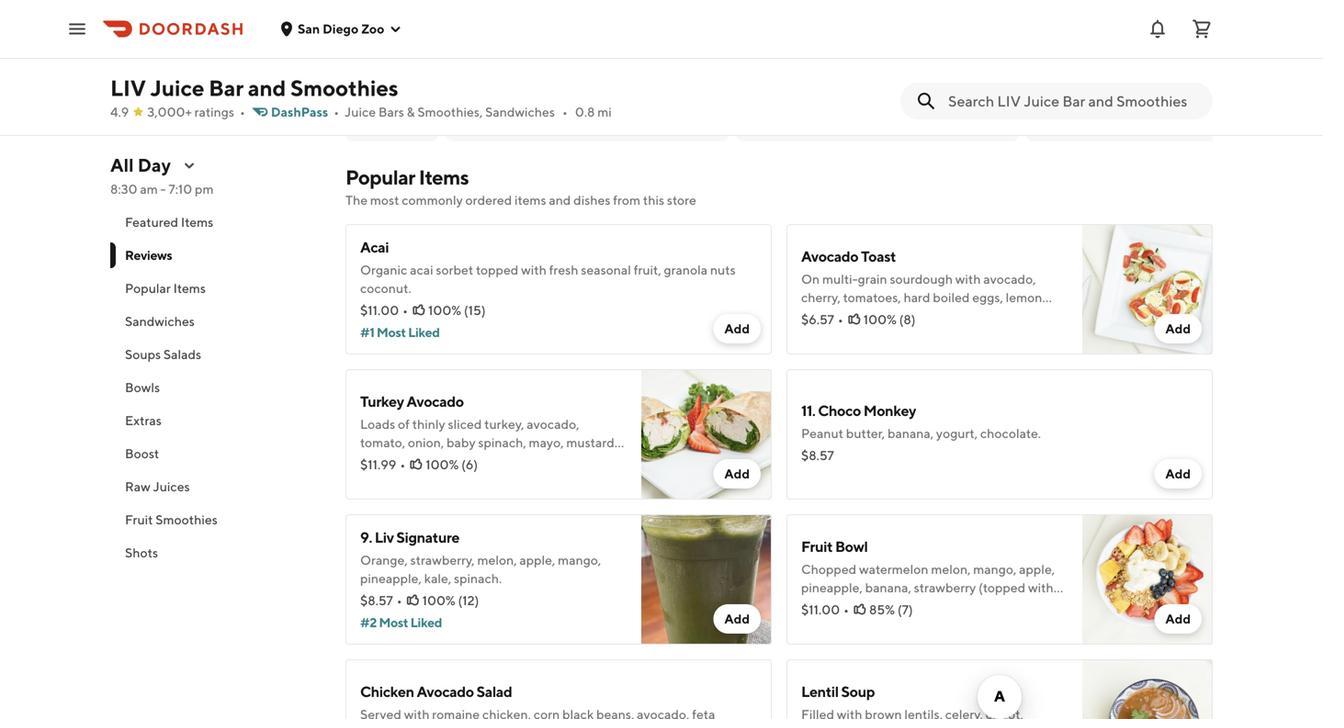 Task type: describe. For each thing, give the bounding box(es) containing it.
store
[[667, 193, 697, 208]]

• right $11.99
[[400, 457, 406, 472]]

0 horizontal spatial juice
[[150, 75, 204, 101]]

raw
[[125, 479, 151, 494]]

most
[[370, 193, 399, 208]]

choco
[[818, 402, 861, 420]]

spinach.
[[454, 571, 502, 586]]

the
[[346, 193, 368, 208]]

honey).
[[1020, 599, 1064, 614]]

0 items, open order cart image
[[1191, 18, 1213, 40]]

items for popular items
[[173, 281, 206, 296]]

acai
[[410, 262, 433, 278]]

turkey avocado loads of thinly sliced turkey, avocado, tomato, onion, baby spinach, mayo, mustard on multi-grain.
[[360, 393, 615, 469]]

order for 10/30/23
[[1225, 58, 1255, 71]]

• up #2 most liked
[[397, 593, 402, 608]]

and inside avocado toast on multi-grain sourdough with avocado, cherry, tomatoes, hard boiled eggs, lemon pepper and a choice of hummus or cream cheese.
[[846, 308, 868, 324]]

85% (7)
[[870, 602, 913, 618]]

• left '0.8'
[[563, 104, 568, 119]]

salad
[[477, 683, 512, 701]]

liv
[[110, 75, 146, 101]]

9. liv signature image
[[642, 515, 772, 645]]

a
[[871, 308, 878, 324]]

0 vertical spatial of
[[370, 98, 380, 111]]

this
[[643, 193, 665, 208]]

toast
[[861, 248, 896, 265]]

and inside popular items the most commonly ordered items and dishes from this store
[[549, 193, 571, 208]]

100% (6)
[[426, 457, 478, 472]]

add button for 9. liv signature
[[714, 605, 761, 634]]

featured items button
[[110, 206, 324, 239]]

smoothies inside button
[[156, 512, 218, 528]]

shots button
[[110, 537, 324, 570]]

ordered
[[466, 193, 512, 208]]

add for avocado toast
[[1166, 321, 1191, 336]]

baby
[[447, 435, 476, 450]]

melon, inside fruit bowl chopped watermelon melon, mango, apple, pineapple, banana, strawberry (topped with cottage cheese or yogurt granola and honey).
[[931, 562, 971, 577]]

dishes
[[574, 193, 611, 208]]

am
[[140, 182, 158, 197]]

mango, inside fruit bowl chopped watermelon melon, mango, apple, pineapple, banana, strawberry (topped with cottage cheese or yogurt granola and honey).
[[974, 562, 1017, 577]]

10/30/23
[[1115, 58, 1164, 71]]

signature
[[396, 529, 460, 546]]

lentil
[[801, 683, 839, 701]]

avocado, for avocado
[[527, 417, 580, 432]]

fruit bowl image
[[1083, 515, 1213, 645]]

• up #1 most liked in the left top of the page
[[403, 303, 408, 318]]

lentil soup image
[[1083, 660, 1213, 720]]

boost button
[[110, 438, 324, 471]]

liked for acai
[[408, 325, 440, 340]]

1 horizontal spatial 4.9
[[378, 41, 406, 63]]

on
[[360, 454, 375, 469]]

topped
[[476, 262, 519, 278]]

avocado toast on multi-grain sourdough with avocado, cherry, tomatoes, hard boiled eggs, lemon pepper and a choice of hummus or cream cheese.
[[801, 248, 1043, 342]]

• right dashpass
[[334, 104, 339, 119]]

fruit smoothies
[[125, 512, 218, 528]]

chicken
[[360, 683, 414, 701]]

pineapple, inside 9. liv signature orange, strawberry, melon, apple, mango, pineapple, kale, spinach.
[[360, 571, 422, 586]]

0.8
[[575, 104, 595, 119]]

sandwiches inside button
[[125, 314, 195, 329]]

dashpass •
[[271, 104, 339, 119]]

yogurt
[[908, 599, 946, 614]]

raw juices button
[[110, 471, 324, 504]]

yogurt,
[[937, 426, 978, 441]]

order for 3/28/22
[[637, 58, 667, 71]]

juices
[[153, 479, 190, 494]]

dashpass
[[271, 104, 328, 119]]

• doordash order for 3/28/22
[[577, 58, 667, 71]]

salads
[[163, 347, 201, 362]]

grain.
[[413, 454, 446, 469]]

$11.00 for fruit bowl
[[801, 602, 840, 618]]

2/6/22
[[824, 58, 860, 71]]

most for organic
[[377, 325, 406, 340]]

• left cheese
[[844, 602, 849, 618]]

peanut
[[801, 426, 844, 441]]

$8.57 inside 11. choco monkey peanut butter, banana, yogurt, chocolate. $8.57 add
[[801, 448, 834, 463]]

$11.00 for acai
[[360, 303, 399, 318]]

granola inside fruit bowl chopped watermelon melon, mango, apple, pineapple, banana, strawberry (topped with cottage cheese or yogurt granola and honey).
[[949, 599, 993, 614]]

liv juice bar and smoothies
[[110, 75, 398, 101]]

commonly
[[402, 193, 463, 208]]

avocado for turkey avocado loads of thinly sliced turkey, avocado, tomato, onion, baby spinach, mayo, mustard on multi-grain.
[[407, 393, 464, 410]]

menus image
[[182, 158, 197, 173]]

avocado toast image
[[1083, 224, 1213, 355]]

bowls
[[125, 380, 160, 395]]

or inside avocado toast on multi-grain sourdough with avocado, cherry, tomatoes, hard boiled eggs, lemon pepper and a choice of hummus or cream cheese.
[[989, 308, 1001, 324]]

mango, inside 9. liv signature orange, strawberry, melon, apple, mango, pineapple, kale, spinach.
[[558, 553, 601, 568]]

notification bell image
[[1147, 18, 1169, 40]]

$6.57 •
[[801, 312, 844, 327]]

0 horizontal spatial 4.9
[[110, 104, 129, 119]]

100% for acai
[[428, 303, 461, 318]]

strawberry
[[914, 580, 976, 596]]

items
[[515, 193, 546, 208]]

bowl
[[835, 538, 868, 556]]

8:30 am - 7:10 pm
[[110, 182, 214, 197]]

boiled
[[933, 290, 970, 305]]

&
[[407, 104, 415, 119]]

mustard
[[567, 435, 615, 450]]

granola inside acai organic acai sorbet topped with fresh seasonal fruit, granola nuts coconut.
[[664, 262, 708, 278]]

and up dashpass
[[248, 75, 286, 101]]

kale,
[[424, 571, 452, 586]]

1 horizontal spatial sandwiches
[[485, 104, 555, 119]]

$6.57
[[801, 312, 834, 327]]

100% (8)
[[864, 312, 916, 327]]

7:10
[[169, 182, 192, 197]]

• down liv juice bar and smoothies
[[240, 104, 245, 119]]

chopped
[[801, 562, 857, 577]]

(15)
[[464, 303, 486, 318]]

spinach,
[[478, 435, 526, 450]]

sourdough
[[890, 272, 953, 287]]

turkey avocado image
[[642, 369, 772, 500]]

of inside avocado toast on multi-grain sourdough with avocado, cherry, tomatoes, hard boiled eggs, lemon pepper and a choice of hummus or cream cheese.
[[922, 308, 933, 324]]

11.
[[801, 402, 816, 420]]

• right $6.57
[[838, 312, 844, 327]]

most for liv
[[379, 615, 408, 631]]

monkey
[[864, 402, 916, 420]]

all
[[110, 154, 134, 176]]

3/28/22
[[534, 58, 576, 71]]

banana, inside 11. choco monkey peanut butter, banana, yogurt, chocolate. $8.57 add
[[888, 426, 934, 441]]

add button for avocado toast
[[1155, 314, 1202, 344]]

open menu image
[[66, 18, 88, 40]]

stars
[[391, 98, 414, 111]]

banana, inside fruit bowl chopped watermelon melon, mango, apple, pineapple, banana, strawberry (topped with cottage cheese or yogurt granola and honey).
[[866, 580, 912, 596]]

items for featured items
[[181, 215, 213, 230]]

multi- inside 'turkey avocado loads of thinly sliced turkey, avocado, tomato, onion, baby spinach, mayo, mustard on multi-grain.'
[[378, 454, 413, 469]]

multi- inside avocado toast on multi-grain sourdough with avocado, cherry, tomatoes, hard boiled eggs, lemon pepper and a choice of hummus or cream cheese.
[[823, 272, 858, 287]]

acai
[[360, 239, 389, 256]]

(7)
[[898, 602, 913, 618]]

add for 9. liv signature
[[725, 612, 750, 627]]

3,000+
[[147, 104, 192, 119]]

fruit bowl chopped watermelon melon, mango, apple, pineapple, banana, strawberry (topped with cottage cheese or yogurt granola and honey).
[[801, 538, 1064, 614]]

thinly
[[412, 417, 445, 432]]



Task type: vqa. For each thing, say whether or not it's contained in the screenshot.


Task type: locate. For each thing, give the bounding box(es) containing it.
melon,
[[477, 553, 517, 568], [931, 562, 971, 577]]

liked down the 100% (12)
[[411, 615, 442, 631]]

add button for turkey avocado
[[714, 460, 761, 489]]

0 horizontal spatial order
[[637, 58, 667, 71]]

avocado, up mayo,
[[527, 417, 580, 432]]

0 vertical spatial sandwiches
[[485, 104, 555, 119]]

pineapple, inside fruit bowl chopped watermelon melon, mango, apple, pineapple, banana, strawberry (topped with cottage cheese or yogurt granola and honey).
[[801, 580, 863, 596]]

2 vertical spatial of
[[398, 417, 410, 432]]

1 horizontal spatial granola
[[949, 599, 993, 614]]

or left yogurt
[[893, 599, 905, 614]]

1 • doordash order from the left
[[577, 58, 667, 71]]

multi- down tomato,
[[378, 454, 413, 469]]

1 vertical spatial avocado
[[407, 393, 464, 410]]

acai organic acai sorbet topped with fresh seasonal fruit, granola nuts coconut.
[[360, 239, 736, 296]]

• right 2/6/22
[[862, 58, 866, 71]]

0 horizontal spatial granola
[[664, 262, 708, 278]]

granola down 'strawberry' at the right bottom of the page
[[949, 599, 993, 614]]

• doordash order down 0 items, open order cart icon at the right of page
[[1165, 58, 1255, 71]]

extras button
[[110, 404, 324, 438]]

with up honey). at the bottom of the page
[[1028, 580, 1054, 596]]

hard
[[904, 290, 931, 305]]

2 doordash from the left
[[868, 58, 919, 71]]

of
[[370, 98, 380, 111], [922, 308, 933, 324], [398, 417, 410, 432]]

lentil soup
[[801, 683, 875, 701]]

fruit inside fruit bowl chopped watermelon melon, mango, apple, pineapple, banana, strawberry (topped with cottage cheese or yogurt granola and honey).
[[801, 538, 833, 556]]

strawberry,
[[410, 553, 475, 568]]

coconut.
[[360, 281, 411, 296]]

popular items button
[[110, 272, 324, 305]]

with up boiled
[[956, 272, 981, 287]]

1 vertical spatial of
[[922, 308, 933, 324]]

• doordash order right 2/6/22
[[862, 58, 951, 71]]

day
[[138, 154, 171, 176]]

avocado left salad
[[417, 683, 474, 701]]

granola left nuts
[[664, 262, 708, 278]]

0 vertical spatial multi-
[[823, 272, 858, 287]]

0 horizontal spatial doordash
[[584, 58, 635, 71]]

items up commonly
[[419, 165, 469, 189]]

1 vertical spatial smoothies
[[156, 512, 218, 528]]

1 horizontal spatial $8.57
[[801, 448, 834, 463]]

sandwiches up 'soups salads' at the left of the page
[[125, 314, 195, 329]]

1 order from the left
[[637, 58, 667, 71]]

shots
[[125, 546, 158, 561]]

4.9 down liv
[[110, 104, 129, 119]]

1 horizontal spatial multi-
[[823, 272, 858, 287]]

1 horizontal spatial of
[[398, 417, 410, 432]]

onion,
[[408, 435, 444, 450]]

melon, up 'strawberry' at the right bottom of the page
[[931, 562, 971, 577]]

-
[[160, 182, 166, 197]]

• doordash order for 2/6/22
[[862, 58, 951, 71]]

100% down onion, on the left of page
[[426, 457, 459, 472]]

8:30
[[110, 182, 137, 197]]

apple, for chopped
[[1019, 562, 1055, 577]]

bar
[[209, 75, 244, 101]]

juice up the 3,000+
[[150, 75, 204, 101]]

#2
[[360, 615, 377, 631]]

1 horizontal spatial avocado,
[[984, 272, 1036, 287]]

from
[[613, 193, 641, 208]]

#1
[[360, 325, 374, 340]]

mayo,
[[529, 435, 564, 450]]

chocolate.
[[981, 426, 1041, 441]]

fruit for bowl
[[801, 538, 833, 556]]

0 horizontal spatial smoothies
[[156, 512, 218, 528]]

doordash right 2/6/22
[[868, 58, 919, 71]]

smoothies down juices
[[156, 512, 218, 528]]

chicken avocado salad
[[360, 683, 512, 701]]

2 horizontal spatial of
[[922, 308, 933, 324]]

1 vertical spatial multi-
[[378, 454, 413, 469]]

$11.99
[[360, 457, 396, 472]]

1 horizontal spatial pineapple,
[[801, 580, 863, 596]]

smoothies
[[290, 75, 398, 101], [156, 512, 218, 528]]

avocado up 'thinly'
[[407, 393, 464, 410]]

9.
[[360, 529, 372, 546]]

add for fruit bowl
[[1166, 612, 1191, 627]]

0 horizontal spatial with
[[521, 262, 547, 278]]

liked down 100% (15) on the left of page
[[408, 325, 440, 340]]

with left fresh
[[521, 262, 547, 278]]

1 horizontal spatial juice
[[345, 104, 376, 119]]

2 horizontal spatial doordash
[[1172, 58, 1223, 71]]

1 horizontal spatial or
[[989, 308, 1001, 324]]

add
[[725, 321, 750, 336], [1166, 321, 1191, 336], [725, 466, 750, 482], [1166, 466, 1191, 482], [725, 612, 750, 627], [1166, 612, 1191, 627]]

1 vertical spatial most
[[379, 615, 408, 631]]

0 horizontal spatial multi-
[[378, 454, 413, 469]]

1 vertical spatial $8.57
[[360, 593, 393, 608]]

1 horizontal spatial smoothies
[[290, 75, 398, 101]]

add inside 11. choco monkey peanut butter, banana, yogurt, chocolate. $8.57 add
[[1166, 466, 1191, 482]]

popular inside popular items button
[[125, 281, 171, 296]]

doordash for 10/30/23
[[1172, 58, 1223, 71]]

0 horizontal spatial • doordash order
[[577, 58, 667, 71]]

4.9 down zoo
[[378, 41, 406, 63]]

items inside button
[[181, 215, 213, 230]]

doordash up the mi
[[584, 58, 635, 71]]

of right (8)
[[922, 308, 933, 324]]

popular down reviews
[[125, 281, 171, 296]]

3 order from the left
[[1225, 58, 1255, 71]]

fruit for smoothies
[[125, 512, 153, 528]]

100% (15)
[[428, 303, 486, 318]]

hummus
[[936, 308, 986, 324]]

2 horizontal spatial with
[[1028, 580, 1054, 596]]

banana,
[[888, 426, 934, 441], [866, 580, 912, 596]]

0 horizontal spatial avocado,
[[527, 417, 580, 432]]

apple, inside fruit bowl chopped watermelon melon, mango, apple, pineapple, banana, strawberry (topped with cottage cheese or yogurt granola and honey).
[[1019, 562, 1055, 577]]

avocado for chicken avocado salad
[[417, 683, 474, 701]]

ratings
[[194, 104, 234, 119]]

orange,
[[360, 553, 408, 568]]

smoothies up dashpass •
[[290, 75, 398, 101]]

avocado, inside avocado toast on multi-grain sourdough with avocado, cherry, tomatoes, hard boiled eggs, lemon pepper and a choice of hummus or cream cheese.
[[984, 272, 1036, 287]]

fruit up chopped
[[801, 538, 833, 556]]

items
[[419, 165, 469, 189], [181, 215, 213, 230], [173, 281, 206, 296]]

1 vertical spatial 4.9
[[110, 104, 129, 119]]

1 horizontal spatial $11.00 •
[[801, 602, 849, 618]]

• doordash order up the mi
[[577, 58, 667, 71]]

1 vertical spatial sandwiches
[[125, 314, 195, 329]]

of left 'thinly'
[[398, 417, 410, 432]]

multi- up cherry,
[[823, 272, 858, 287]]

0 horizontal spatial melon,
[[477, 553, 517, 568]]

1 vertical spatial granola
[[949, 599, 993, 614]]

sandwiches down 3/28/22
[[485, 104, 555, 119]]

0 vertical spatial avocado,
[[984, 272, 1036, 287]]

san diego zoo
[[298, 21, 385, 36]]

(8)
[[900, 312, 916, 327]]

juice left 5
[[345, 104, 376, 119]]

0 vertical spatial items
[[419, 165, 469, 189]]

liked for signature
[[411, 615, 442, 631]]

1 vertical spatial banana,
[[866, 580, 912, 596]]

1 horizontal spatial $11.00
[[801, 602, 840, 618]]

1 horizontal spatial melon,
[[931, 562, 971, 577]]

Item Search search field
[[949, 91, 1199, 111]]

0 vertical spatial juice
[[150, 75, 204, 101]]

most
[[377, 325, 406, 340], [379, 615, 408, 631]]

with inside acai organic acai sorbet topped with fresh seasonal fruit, granola nuts coconut.
[[521, 262, 547, 278]]

$11.00 down chopped
[[801, 602, 840, 618]]

avocado inside avocado toast on multi-grain sourdough with avocado, cherry, tomatoes, hard boiled eggs, lemon pepper and a choice of hummus or cream cheese.
[[801, 248, 859, 265]]

$11.00 • for fruit bowl
[[801, 602, 849, 618]]

fresh
[[549, 262, 579, 278]]

0 vertical spatial smoothies
[[290, 75, 398, 101]]

100% left (15)
[[428, 303, 461, 318]]

eggs,
[[973, 290, 1004, 305]]

0 horizontal spatial pineapple,
[[360, 571, 422, 586]]

melon, inside 9. liv signature orange, strawberry, melon, apple, mango, pineapple, kale, spinach.
[[477, 553, 517, 568]]

popular inside popular items the most commonly ordered items and dishes from this store
[[346, 165, 415, 189]]

3 • doordash order from the left
[[1165, 58, 1255, 71]]

and down (topped
[[995, 599, 1017, 614]]

fruit,
[[634, 262, 662, 278]]

apple,
[[520, 553, 556, 568], [1019, 562, 1055, 577]]

4.9
[[378, 41, 406, 63], [110, 104, 129, 119]]

100% for turkey avocado
[[426, 457, 459, 472]]

2 order from the left
[[921, 58, 951, 71]]

1 vertical spatial liked
[[411, 615, 442, 631]]

0 vertical spatial $11.00 •
[[360, 303, 408, 318]]

banana, down 'watermelon'
[[866, 580, 912, 596]]

doordash down 0 items, open order cart icon at the right of page
[[1172, 58, 1223, 71]]

100% for 9. liv signature
[[422, 593, 456, 608]]

choice
[[880, 308, 919, 324]]

avocado, up lemon
[[984, 272, 1036, 287]]

raw juices
[[125, 479, 190, 494]]

1 vertical spatial juice
[[345, 104, 376, 119]]

1 horizontal spatial order
[[921, 58, 951, 71]]

0 vertical spatial liked
[[408, 325, 440, 340]]

sandwiches
[[485, 104, 555, 119], [125, 314, 195, 329]]

0 vertical spatial fruit
[[125, 512, 153, 528]]

2 vertical spatial avocado
[[417, 683, 474, 701]]

avocado, inside 'turkey avocado loads of thinly sliced turkey, avocado, tomato, onion, baby spinach, mayo, mustard on multi-grain.'
[[527, 417, 580, 432]]

popular up most
[[346, 165, 415, 189]]

or inside fruit bowl chopped watermelon melon, mango, apple, pineapple, banana, strawberry (topped with cottage cheese or yogurt granola and honey).
[[893, 599, 905, 614]]

0 horizontal spatial of
[[370, 98, 380, 111]]

avocado inside 'turkey avocado loads of thinly sliced turkey, avocado, tomato, onion, baby spinach, mayo, mustard on multi-grain.'
[[407, 393, 464, 410]]

or down eggs,
[[989, 308, 1001, 324]]

1 horizontal spatial fruit
[[801, 538, 833, 556]]

0 horizontal spatial $8.57
[[360, 593, 393, 608]]

0 horizontal spatial $11.00
[[360, 303, 399, 318]]

melon, up spinach.
[[477, 553, 517, 568]]

apple, inside 9. liv signature orange, strawberry, melon, apple, mango, pineapple, kale, spinach.
[[520, 553, 556, 568]]

items up sandwiches button
[[173, 281, 206, 296]]

zoo
[[361, 21, 385, 36]]

avocado, for toast
[[984, 272, 1036, 287]]

$8.57
[[801, 448, 834, 463], [360, 593, 393, 608]]

doordash for 3/28/22
[[584, 58, 635, 71]]

and left a
[[846, 308, 868, 324]]

0 vertical spatial $8.57
[[801, 448, 834, 463]]

$8.57 •
[[360, 593, 402, 608]]

• right 10/30/23
[[1165, 58, 1170, 71]]

$11.00 down the coconut.
[[360, 303, 399, 318]]

0 vertical spatial or
[[989, 308, 1001, 324]]

1 vertical spatial fruit
[[801, 538, 833, 556]]

all day
[[110, 154, 171, 176]]

100% down tomatoes,
[[864, 312, 897, 327]]

add for turkey avocado
[[725, 466, 750, 482]]

0 vertical spatial 4.9
[[378, 41, 406, 63]]

most right "#2"
[[379, 615, 408, 631]]

1 vertical spatial $11.00 •
[[801, 602, 849, 618]]

$8.57 up "#2"
[[360, 593, 393, 608]]

items inside button
[[173, 281, 206, 296]]

sorbet
[[436, 262, 474, 278]]

2 horizontal spatial order
[[1225, 58, 1255, 71]]

1 horizontal spatial apple,
[[1019, 562, 1055, 577]]

and inside fruit bowl chopped watermelon melon, mango, apple, pineapple, banana, strawberry (topped with cottage cheese or yogurt granola and honey).
[[995, 599, 1017, 614]]

1 vertical spatial avocado,
[[527, 417, 580, 432]]

0 horizontal spatial sandwiches
[[125, 314, 195, 329]]

0 vertical spatial popular
[[346, 165, 415, 189]]

1 doordash from the left
[[584, 58, 635, 71]]

doordash for 2/6/22
[[868, 58, 919, 71]]

of left 5
[[370, 98, 380, 111]]

0 vertical spatial most
[[377, 325, 406, 340]]

seasonal
[[581, 262, 631, 278]]

turkey
[[360, 393, 404, 410]]

• right 3/28/22
[[577, 58, 582, 71]]

lemon
[[1006, 290, 1043, 305]]

2 • doordash order from the left
[[862, 58, 951, 71]]

0 horizontal spatial fruit
[[125, 512, 153, 528]]

11. choco monkey peanut butter, banana, yogurt, chocolate. $8.57 add
[[801, 402, 1191, 482]]

popular items the most commonly ordered items and dishes from this store
[[346, 165, 697, 208]]

items inside popular items the most commonly ordered items and dishes from this store
[[419, 165, 469, 189]]

pineapple, down chopped
[[801, 580, 863, 596]]

of inside 'turkey avocado loads of thinly sliced turkey, avocado, tomato, onion, baby spinach, mayo, mustard on multi-grain.'
[[398, 417, 410, 432]]

pepper
[[801, 308, 844, 324]]

• doordash order for 10/30/23
[[1165, 58, 1255, 71]]

2 horizontal spatial • doordash order
[[1165, 58, 1255, 71]]

1 horizontal spatial with
[[956, 272, 981, 287]]

100% down kale,
[[422, 593, 456, 608]]

banana, down monkey on the right bottom of page
[[888, 426, 934, 441]]

and right the items
[[549, 193, 571, 208]]

with inside fruit bowl chopped watermelon melon, mango, apple, pineapple, banana, strawberry (topped with cottage cheese or yogurt granola and honey).
[[1028, 580, 1054, 596]]

grain
[[858, 272, 888, 287]]

apple, for signature
[[520, 553, 556, 568]]

most right #1
[[377, 325, 406, 340]]

items down pm
[[181, 215, 213, 230]]

•
[[577, 58, 582, 71], [862, 58, 866, 71], [1165, 58, 1170, 71], [240, 104, 245, 119], [334, 104, 339, 119], [563, 104, 568, 119], [403, 303, 408, 318], [838, 312, 844, 327], [400, 457, 406, 472], [397, 593, 402, 608], [844, 602, 849, 618]]

$11.00 • for acai
[[360, 303, 408, 318]]

with inside avocado toast on multi-grain sourdough with avocado, cherry, tomatoes, hard boiled eggs, lemon pepper and a choice of hummus or cream cheese.
[[956, 272, 981, 287]]

liv
[[375, 529, 394, 546]]

diego
[[323, 21, 359, 36]]

popular for popular items
[[125, 281, 171, 296]]

soups salads
[[125, 347, 201, 362]]

3 doordash from the left
[[1172, 58, 1223, 71]]

0 horizontal spatial mango,
[[558, 553, 601, 568]]

0 vertical spatial avocado
[[801, 248, 859, 265]]

$8.57 down peanut
[[801, 448, 834, 463]]

0 horizontal spatial popular
[[125, 281, 171, 296]]

1 vertical spatial or
[[893, 599, 905, 614]]

0 vertical spatial banana,
[[888, 426, 934, 441]]

turkey,
[[485, 417, 524, 432]]

1 horizontal spatial doordash
[[868, 58, 919, 71]]

add button for fruit bowl
[[1155, 605, 1202, 634]]

• doordash order
[[577, 58, 667, 71], [862, 58, 951, 71], [1165, 58, 1255, 71]]

$11.99 •
[[360, 457, 406, 472]]

butter,
[[846, 426, 885, 441]]

2 vertical spatial items
[[173, 281, 206, 296]]

granola
[[664, 262, 708, 278], [949, 599, 993, 614]]

1 horizontal spatial • doordash order
[[862, 58, 951, 71]]

1 vertical spatial popular
[[125, 281, 171, 296]]

0 horizontal spatial apple,
[[520, 553, 556, 568]]

1 horizontal spatial popular
[[346, 165, 415, 189]]

order for 2/6/22
[[921, 58, 951, 71]]

(topped
[[979, 580, 1026, 596]]

fruit down raw
[[125, 512, 153, 528]]

(6)
[[461, 457, 478, 472]]

0 vertical spatial $11.00
[[360, 303, 399, 318]]

0 horizontal spatial or
[[893, 599, 905, 614]]

#2 most liked
[[360, 615, 442, 631]]

100% for avocado toast
[[864, 312, 897, 327]]

avocado,
[[984, 272, 1036, 287], [527, 417, 580, 432]]

tomato,
[[360, 435, 405, 450]]

featured
[[125, 215, 178, 230]]

boost
[[125, 446, 159, 461]]

fruit inside button
[[125, 512, 153, 528]]

#1 most liked
[[360, 325, 440, 340]]

smoothies,
[[418, 104, 483, 119]]

items for popular items the most commonly ordered items and dishes from this store
[[419, 165, 469, 189]]

0 horizontal spatial $11.00 •
[[360, 303, 408, 318]]

$11.00 • down the coconut.
[[360, 303, 408, 318]]

mi
[[598, 104, 612, 119]]

bars
[[379, 104, 404, 119]]

avocado up on
[[801, 248, 859, 265]]

liked
[[408, 325, 440, 340], [411, 615, 442, 631]]

popular for popular items the most commonly ordered items and dishes from this store
[[346, 165, 415, 189]]

pineapple, down orange,
[[360, 571, 422, 586]]

1 horizontal spatial mango,
[[974, 562, 1017, 577]]

0 vertical spatial granola
[[664, 262, 708, 278]]

loads
[[360, 417, 395, 432]]

$11.00 • down chopped
[[801, 602, 849, 618]]

1 vertical spatial $11.00
[[801, 602, 840, 618]]

1 vertical spatial items
[[181, 215, 213, 230]]



